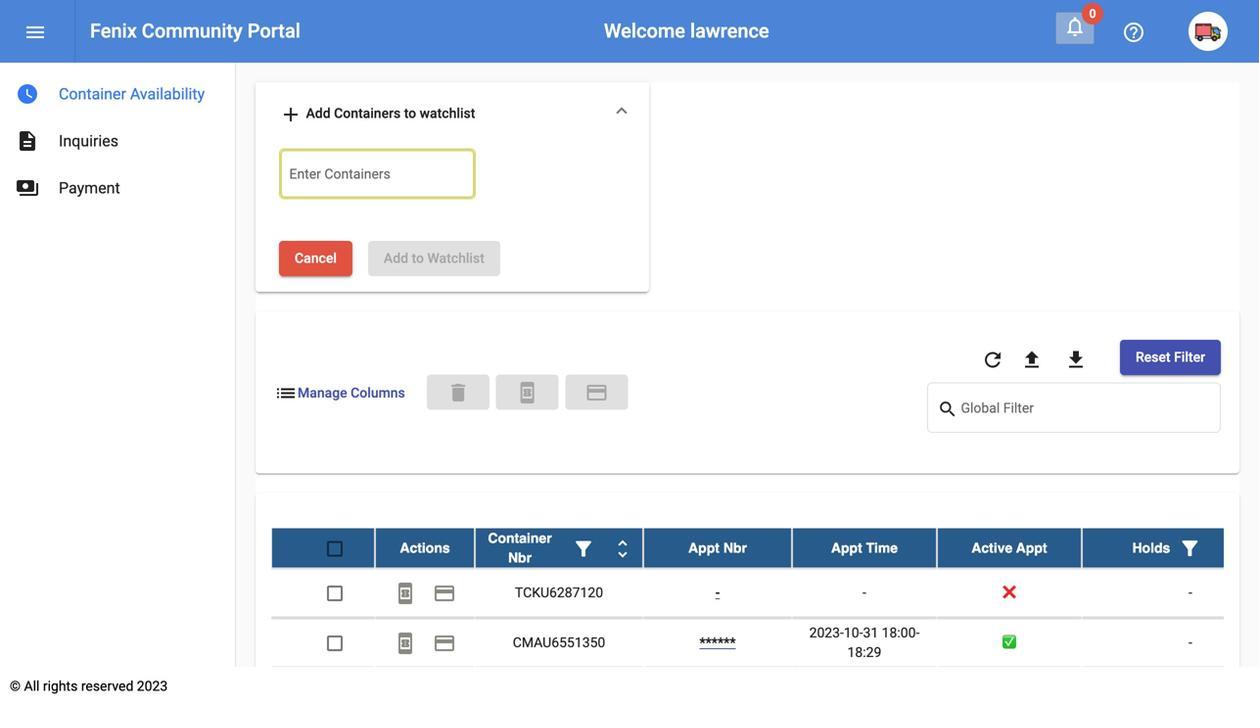 Task type: vqa. For each thing, say whether or not it's contained in the screenshot.


Task type: describe. For each thing, give the bounding box(es) containing it.
cmau6551350
[[513, 634, 605, 651]]

actions column header
[[375, 528, 475, 567]]

add to watchlist
[[384, 250, 485, 266]]

unfold_more for holds
[[1218, 537, 1241, 560]]

unfold_more button for container nbr
[[603, 528, 642, 567]]

no color image containing payments
[[16, 176, 39, 200]]

community
[[142, 20, 243, 43]]

©
[[10, 678, 21, 694]]

delete button
[[427, 375, 489, 410]]

book_online button for tcku6287120
[[386, 573, 425, 612]]

inquiries
[[59, 132, 118, 150]]

reset filter
[[1136, 349, 1205, 365]]

payment button for cmau6551350
[[425, 623, 464, 662]]

no color image containing add
[[279, 103, 303, 126]]

1 column header from the left
[[475, 528, 643, 567]]

navigation containing watch_later
[[0, 63, 235, 212]]

add inside add add containers to watchlist
[[306, 105, 331, 121]]

appt for appt time
[[831, 540, 863, 556]]

fenix
[[90, 20, 137, 43]]

✅
[[1003, 634, 1016, 651]]

appt nbr column header
[[643, 528, 792, 567]]

book_online button for cmau6551350
[[386, 623, 425, 662]]

delete
[[446, 381, 470, 405]]

add to watchlist button
[[368, 241, 500, 276]]

manage
[[298, 385, 347, 401]]

list
[[274, 381, 298, 405]]

payments
[[16, 176, 39, 200]]

notifications_none button
[[1056, 12, 1095, 45]]

filter_alt inside popup button
[[572, 537, 595, 560]]

book_online for tcku6287120
[[394, 582, 417, 605]]

description
[[16, 129, 39, 153]]

appt time column header
[[792, 528, 937, 567]]

menu button
[[16, 12, 55, 51]]

availability
[[130, 85, 205, 103]]

0 vertical spatial payment
[[585, 381, 609, 405]]

2 row from the top
[[271, 568, 1259, 618]]

© all rights reserved 2023
[[10, 678, 168, 694]]

no color image containing unfold_more
[[611, 537, 635, 560]]

to inside button
[[412, 250, 424, 266]]

tcku6287120
[[515, 585, 603, 601]]

payment button for tcku6287120
[[425, 573, 464, 612]]

appt for appt nbr
[[688, 540, 720, 556]]

reserved
[[81, 678, 134, 694]]

no color image for help_outline popup button
[[1122, 20, 1146, 44]]

no color image containing description
[[16, 129, 39, 153]]

no color image containing search
[[938, 398, 961, 421]]

****** link
[[700, 634, 736, 651]]

fenix community portal
[[90, 20, 301, 43]]

31
[[863, 625, 879, 641]]

appt time
[[831, 540, 898, 556]]

- cell
[[792, 568, 937, 617]]

file_download button
[[1057, 340, 1096, 379]]

2023-
[[809, 625, 844, 641]]

watchlist
[[420, 105, 475, 121]]

no color image containing payment
[[585, 381, 609, 405]]

add add containers to watchlist
[[279, 103, 475, 126]]

no color image containing unfold_more
[[1218, 537, 1241, 560]]

row containing filter_alt
[[271, 528, 1259, 568]]

columns
[[351, 385, 405, 401]]

welcome
[[604, 20, 685, 43]]

no color image containing watch_later
[[16, 82, 39, 106]]

watch_later
[[16, 82, 39, 106]]

active
[[972, 540, 1013, 556]]

menu
[[24, 20, 47, 44]]

actions
[[400, 540, 450, 556]]

lawrence
[[690, 20, 769, 43]]

container for nbr
[[488, 530, 552, 546]]



Task type: locate. For each thing, give the bounding box(es) containing it.
watchlist
[[427, 250, 485, 266]]

payment button
[[566, 375, 628, 410], [425, 573, 464, 612], [425, 623, 464, 662]]

0 horizontal spatial add
[[306, 105, 331, 121]]

Global Watchlist Filter field
[[961, 404, 1211, 419]]

book_online button
[[496, 375, 559, 410], [386, 573, 425, 612], [386, 623, 425, 662]]

filter_alt
[[572, 537, 595, 560], [1178, 537, 1202, 560]]

no color image containing file_download
[[1064, 348, 1088, 372]]

******
[[700, 634, 736, 651]]

3 appt from the left
[[1016, 540, 1047, 556]]

container availability
[[59, 85, 205, 103]]

row up - link
[[271, 528, 1259, 568]]

no color image containing notifications_none
[[1064, 15, 1087, 38]]

1 filter_alt button from the left
[[564, 528, 603, 567]]

notifications_none
[[1064, 15, 1087, 38]]

no color image inside notifications_none popup button
[[1064, 15, 1087, 38]]

filter_alt button for container nbr
[[564, 528, 603, 567]]

filter_alt up tcku6287120
[[572, 537, 595, 560]]

0 horizontal spatial unfold_more button
[[603, 528, 642, 567]]

active appt column header
[[937, 528, 1082, 567]]

1 row from the top
[[271, 528, 1259, 568]]

1 appt from the left
[[688, 540, 720, 556]]

payment
[[59, 179, 120, 197]]

1 vertical spatial payment
[[433, 582, 456, 605]]

10-
[[844, 625, 863, 641]]

appt
[[688, 540, 720, 556], [831, 540, 863, 556], [1016, 540, 1047, 556]]

book_online
[[516, 381, 539, 405], [394, 582, 417, 605], [394, 632, 417, 655]]

refresh
[[981, 348, 1005, 372]]

add left watchlist
[[384, 250, 408, 266]]

list manage columns
[[274, 381, 405, 405]]

appt right the active
[[1016, 540, 1047, 556]]

book_online for cmau6551350
[[394, 632, 417, 655]]

unfold_more button for holds
[[1210, 528, 1249, 567]]

no color image
[[1122, 20, 1146, 44], [16, 176, 39, 200], [1020, 348, 1044, 372], [516, 381, 539, 405], [611, 537, 635, 560], [394, 582, 417, 605], [433, 582, 456, 605], [394, 632, 417, 655], [433, 632, 456, 655]]

file_download
[[1064, 348, 1088, 372]]

unfold_more right holds filter_alt
[[1218, 537, 1241, 560]]

unfold_more button
[[603, 528, 642, 567], [1210, 528, 1249, 567]]

2 appt from the left
[[831, 540, 863, 556]]

grid containing filter_alt
[[271, 528, 1259, 706]]

payment
[[585, 381, 609, 405], [433, 582, 456, 605], [433, 632, 456, 655]]

time
[[866, 540, 898, 556]]

no color image for "book_online" button associated with cmau6551350
[[394, 632, 417, 655]]

to inside add add containers to watchlist
[[404, 105, 416, 121]]

appt nbr
[[688, 540, 747, 556]]

containers
[[334, 105, 401, 121]]

0 horizontal spatial nbr
[[508, 550, 532, 565]]

0 horizontal spatial filter_alt button
[[564, 528, 603, 567]]

file_upload
[[1020, 348, 1044, 372]]

no color image for payment button for cmau6551350
[[433, 632, 456, 655]]

0 vertical spatial book_online
[[516, 381, 539, 405]]

column header
[[475, 528, 643, 567], [1082, 528, 1259, 567]]

container up inquiries
[[59, 85, 126, 103]]

0 vertical spatial book_online button
[[496, 375, 559, 410]]

delete image
[[446, 381, 470, 405]]

1 horizontal spatial appt
[[831, 540, 863, 556]]

no color image containing file_upload
[[1020, 348, 1044, 372]]

help_outline
[[1122, 20, 1146, 44]]

0 vertical spatial container
[[59, 85, 126, 103]]

2 column header from the left
[[1082, 528, 1259, 567]]

no color image for file_upload button
[[1020, 348, 1044, 372]]

2 vertical spatial book_online
[[394, 632, 417, 655]]

0 horizontal spatial column header
[[475, 528, 643, 567]]

0 horizontal spatial appt
[[688, 540, 720, 556]]

2023
[[137, 678, 168, 694]]

no color image inside menu button
[[24, 20, 47, 44]]

1 horizontal spatial add
[[384, 250, 408, 266]]

1 horizontal spatial unfold_more
[[1218, 537, 1241, 560]]

active appt
[[972, 540, 1047, 556]]

add inside add to watchlist button
[[384, 250, 408, 266]]

0 vertical spatial add
[[306, 105, 331, 121]]

unfold_more for container nbr
[[611, 537, 635, 560]]

row down - link
[[271, 618, 1259, 668]]

1 vertical spatial payment button
[[425, 573, 464, 612]]

1 horizontal spatial nbr
[[724, 540, 747, 556]]

- link
[[716, 585, 720, 601]]

1 vertical spatial book_online
[[394, 582, 417, 605]]

holds
[[1132, 540, 1171, 556]]

1 horizontal spatial filter_alt
[[1178, 537, 1202, 560]]

reset
[[1136, 349, 1171, 365]]

navigation
[[0, 63, 235, 212]]

no color image inside 'refresh' button
[[981, 348, 1005, 372]]

no color image containing help_outline
[[1122, 20, 1146, 44]]

1 horizontal spatial filter_alt button
[[1171, 528, 1210, 567]]

unfold_more button up tcku6287120
[[603, 528, 642, 567]]

1 vertical spatial book_online button
[[386, 573, 425, 612]]

no color image
[[1064, 15, 1087, 38], [24, 20, 47, 44], [16, 82, 39, 106], [279, 103, 303, 126], [16, 129, 39, 153], [981, 348, 1005, 372], [1064, 348, 1088, 372], [274, 381, 298, 405], [585, 381, 609, 405], [938, 398, 961, 421], [572, 537, 595, 560], [1178, 537, 1202, 560], [1218, 537, 1241, 560]]

container inside navigation
[[59, 85, 126, 103]]

filter
[[1174, 349, 1205, 365]]

all
[[24, 678, 40, 694]]

filter_alt button for holds
[[1171, 528, 1210, 567]]

rights
[[43, 678, 78, 694]]

1 vertical spatial to
[[412, 250, 424, 266]]

❌
[[1003, 585, 1016, 601]]

nbr up tcku6287120
[[508, 550, 532, 565]]

row down appt nbr column header
[[271, 568, 1259, 618]]

row
[[271, 528, 1259, 568], [271, 568, 1259, 618], [271, 618, 1259, 668]]

- inside cell
[[863, 585, 867, 601]]

container up tcku6287120
[[488, 530, 552, 546]]

0 horizontal spatial unfold_more
[[611, 537, 635, 560]]

container nbr
[[488, 530, 552, 565]]

2 unfold_more button from the left
[[1210, 528, 1249, 567]]

nbr inside column header
[[724, 540, 747, 556]]

1 vertical spatial add
[[384, 250, 408, 266]]

1 horizontal spatial column header
[[1082, 528, 1259, 567]]

grid
[[271, 528, 1259, 706]]

add
[[306, 105, 331, 121], [384, 250, 408, 266]]

1 horizontal spatial container
[[488, 530, 552, 546]]

1 vertical spatial container
[[488, 530, 552, 546]]

add
[[279, 103, 303, 126]]

container for availability
[[59, 85, 126, 103]]

2 unfold_more from the left
[[1218, 537, 1241, 560]]

help_outline button
[[1114, 12, 1154, 51]]

no color image containing menu
[[24, 20, 47, 44]]

None text field
[[289, 168, 466, 188]]

filter_alt button
[[564, 528, 603, 567], [1171, 528, 1210, 567]]

cancel
[[295, 250, 337, 266]]

2 filter_alt from the left
[[1178, 537, 1202, 560]]

18:00-
[[882, 625, 920, 641]]

2 vertical spatial payment
[[433, 632, 456, 655]]

-
[[716, 585, 720, 601], [863, 585, 867, 601], [1189, 585, 1193, 601], [1189, 634, 1193, 651]]

no color image inside file_upload button
[[1020, 348, 1044, 372]]

nbr for appt nbr
[[724, 540, 747, 556]]

payment for tcku6287120
[[433, 582, 456, 605]]

3 row from the top
[[271, 618, 1259, 668]]

1 filter_alt from the left
[[572, 537, 595, 560]]

refresh button
[[973, 340, 1013, 379]]

no color image containing refresh
[[981, 348, 1005, 372]]

nbr
[[724, 540, 747, 556], [508, 550, 532, 565]]

payment for cmau6551350
[[433, 632, 456, 655]]

add right add
[[306, 105, 331, 121]]

nbr up the ****** link on the bottom of the page
[[724, 540, 747, 556]]

0 horizontal spatial filter_alt
[[572, 537, 595, 560]]

appt inside column header
[[688, 540, 720, 556]]

file_upload button
[[1013, 340, 1052, 379]]

0 vertical spatial to
[[404, 105, 416, 121]]

holds filter_alt
[[1132, 537, 1202, 560]]

filter_alt right holds
[[1178, 537, 1202, 560]]

unfold_more
[[611, 537, 635, 560], [1218, 537, 1241, 560]]

2 vertical spatial book_online button
[[386, 623, 425, 662]]

cancel button
[[279, 241, 352, 276]]

2 horizontal spatial appt
[[1016, 540, 1047, 556]]

no color image for tcku6287120 "book_online" button
[[394, 582, 417, 605]]

18:29
[[848, 644, 882, 660]]

no color image for top "book_online" button
[[516, 381, 539, 405]]

no color image inside file_download button
[[1064, 348, 1088, 372]]

1 horizontal spatial unfold_more button
[[1210, 528, 1249, 567]]

2 filter_alt button from the left
[[1171, 528, 1210, 567]]

0 vertical spatial payment button
[[566, 375, 628, 410]]

2 vertical spatial payment button
[[425, 623, 464, 662]]

appt up - link
[[688, 540, 720, 556]]

container
[[59, 85, 126, 103], [488, 530, 552, 546]]

reset filter button
[[1120, 340, 1221, 375]]

0 horizontal spatial container
[[59, 85, 126, 103]]

1 unfold_more button from the left
[[603, 528, 642, 567]]

to
[[404, 105, 416, 121], [412, 250, 424, 266]]

no color image for tcku6287120 payment button
[[433, 582, 456, 605]]

search
[[938, 399, 958, 419]]

2023-10-31 18:00- 18:29
[[809, 625, 920, 660]]

nbr inside container nbr
[[508, 550, 532, 565]]

no color image inside help_outline popup button
[[1122, 20, 1146, 44]]

nbr for container nbr
[[508, 550, 532, 565]]

unfold_more button right holds filter_alt
[[1210, 528, 1249, 567]]

appt left time
[[831, 540, 863, 556]]

portal
[[247, 20, 301, 43]]

no color image containing list
[[274, 381, 298, 405]]

unfold_more left appt nbr
[[611, 537, 635, 560]]

1 unfold_more from the left
[[611, 537, 635, 560]]

welcome lawrence
[[604, 20, 769, 43]]



